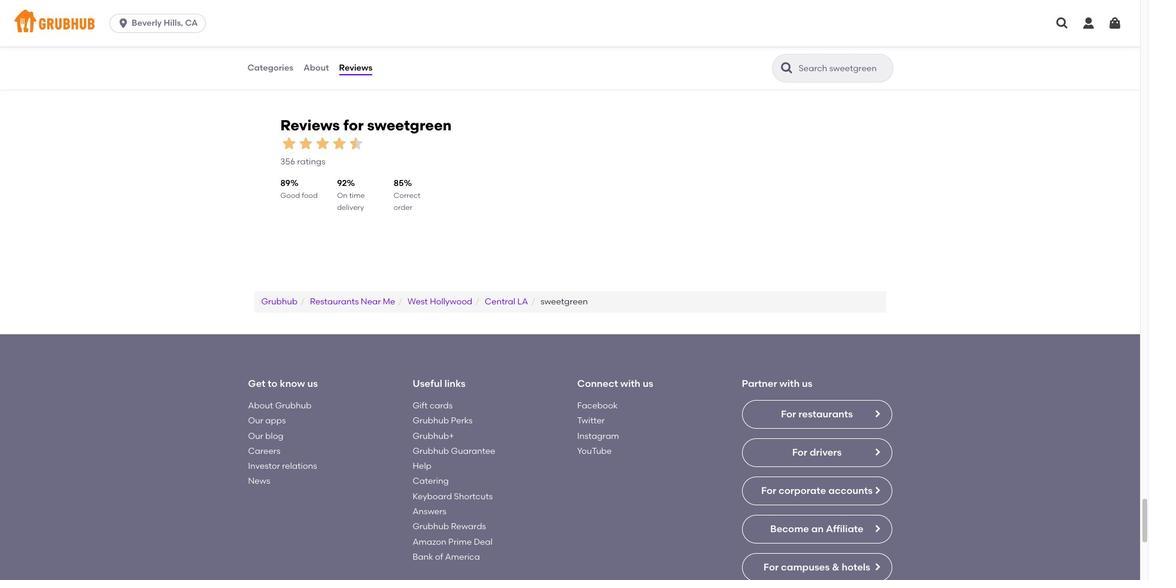 Task type: locate. For each thing, give the bounding box(es) containing it.
with for connect
[[621, 379, 641, 390]]

prime
[[449, 538, 472, 548]]

2 svg image from the left
[[1109, 16, 1123, 31]]

1 horizontal spatial sweetgreen
[[541, 297, 588, 307]]

ca
[[185, 18, 198, 28]]

1 vertical spatial our
[[248, 432, 263, 442]]

for left the corporate
[[762, 486, 777, 497]]

2 with from the left
[[780, 379, 800, 390]]

west hollywood link
[[408, 297, 473, 307]]

us up for restaurants
[[802, 379, 813, 390]]

news link
[[248, 477, 270, 487]]

us for connect with us
[[643, 379, 654, 390]]

categories button
[[247, 47, 294, 90]]

89 good food
[[281, 178, 318, 200]]

about grubhub our apps our blog careers investor relations news
[[248, 401, 317, 487]]

an
[[812, 524, 824, 535]]

right image
[[873, 410, 882, 419], [873, 448, 882, 458]]

1 with from the left
[[621, 379, 641, 390]]

grubhub down know
[[275, 401, 312, 411]]

central
[[485, 297, 516, 307]]

grubhub+
[[413, 432, 454, 442]]

1 horizontal spatial about
[[304, 63, 329, 73]]

right image
[[873, 486, 882, 496], [873, 525, 882, 534], [873, 563, 882, 572]]

beverly hills, ca button
[[110, 14, 211, 33]]

with
[[621, 379, 641, 390], [780, 379, 800, 390]]

about inside button
[[304, 63, 329, 73]]

for inside for corporate accounts link
[[762, 486, 777, 497]]

useful
[[413, 379, 443, 390]]

for inside for campuses & hotels link
[[764, 562, 779, 574]]

1 vertical spatial about
[[248, 401, 273, 411]]

help
[[413, 462, 432, 472]]

central la
[[485, 297, 528, 307]]

1 right image from the top
[[873, 486, 882, 496]]

about up our apps link
[[248, 401, 273, 411]]

with right partner at the bottom of the page
[[780, 379, 800, 390]]

0 horizontal spatial sweetgreen
[[367, 117, 452, 134]]

2 us from the left
[[643, 379, 654, 390]]

for inside "for restaurants" link
[[782, 409, 797, 420]]

1 our from the top
[[248, 416, 263, 427]]

right image for become an affiliate
[[873, 525, 882, 534]]

1 vertical spatial right image
[[873, 448, 882, 458]]

svg image
[[1056, 16, 1070, 31], [117, 17, 129, 29]]

1 horizontal spatial us
[[643, 379, 654, 390]]

0 horizontal spatial about
[[248, 401, 273, 411]]

reviews right about button
[[339, 63, 373, 73]]

main navigation navigation
[[0, 0, 1141, 47]]

reviews
[[339, 63, 373, 73], [281, 117, 340, 134]]

reviews for reviews
[[339, 63, 373, 73]]

0 vertical spatial reviews
[[339, 63, 373, 73]]

ratings
[[297, 157, 326, 167]]

reviews up ratings
[[281, 117, 340, 134]]

restaurants
[[799, 409, 853, 420]]

0 horizontal spatial svg image
[[1082, 16, 1097, 31]]

become an affiliate
[[771, 524, 864, 535]]

reviews for sweetgreen
[[281, 117, 452, 134]]

1 horizontal spatial svg image
[[1109, 16, 1123, 31]]

grubhub down the 'answers' link
[[413, 522, 449, 533]]

2 right image from the top
[[873, 525, 882, 534]]

partner
[[742, 379, 778, 390]]

356
[[281, 157, 295, 167]]

right image inside "for restaurants" link
[[873, 410, 882, 419]]

grubhub left the 'restaurants'
[[261, 297, 298, 307]]

for restaurants
[[782, 409, 853, 420]]

92 on time delivery
[[337, 178, 365, 212]]

youtube link
[[578, 447, 612, 457]]

restaurants near me link
[[310, 297, 395, 307]]

0 vertical spatial right image
[[873, 486, 882, 496]]

grubhub rewards link
[[413, 522, 486, 533]]

for corporate accounts link
[[742, 477, 893, 506]]

3 us from the left
[[802, 379, 813, 390]]

become
[[771, 524, 810, 535]]

grubhub inside the about grubhub our apps our blog careers investor relations news
[[275, 401, 312, 411]]

star icon image
[[281, 136, 297, 152], [297, 136, 314, 152], [314, 136, 331, 152], [331, 136, 348, 152], [348, 136, 364, 152], [348, 136, 364, 152]]

svg image
[[1082, 16, 1097, 31], [1109, 16, 1123, 31]]

2 horizontal spatial us
[[802, 379, 813, 390]]

accounts
[[829, 486, 873, 497]]

sweetgreen right for
[[367, 117, 452, 134]]

0 horizontal spatial us
[[307, 379, 318, 390]]

356 ratings
[[281, 157, 326, 167]]

1 us from the left
[[307, 379, 318, 390]]

right image inside for drivers 'link'
[[873, 448, 882, 458]]

know
[[280, 379, 305, 390]]

hills,
[[164, 18, 183, 28]]

grubhub down gift cards link
[[413, 416, 449, 427]]

gift cards grubhub perks grubhub+ grubhub guarantee help catering keyboard shortcuts answers grubhub rewards amazon prime deal bank of america
[[413, 401, 496, 563]]

about grubhub link
[[248, 401, 312, 411]]

0 vertical spatial our
[[248, 416, 263, 427]]

1 right image from the top
[[873, 410, 882, 419]]

0 horizontal spatial with
[[621, 379, 641, 390]]

on
[[337, 191, 348, 200]]

about
[[304, 63, 329, 73], [248, 401, 273, 411]]

with right the connect
[[621, 379, 641, 390]]

2 right image from the top
[[873, 448, 882, 458]]

1 horizontal spatial with
[[780, 379, 800, 390]]

reviews inside button
[[339, 63, 373, 73]]

right image for for corporate accounts
[[873, 486, 882, 496]]

campuses
[[782, 562, 830, 574]]

answers link
[[413, 507, 447, 517]]

0 horizontal spatial svg image
[[117, 17, 129, 29]]

deal
[[474, 538, 493, 548]]

right image inside for corporate accounts link
[[873, 486, 882, 496]]

for
[[782, 409, 797, 420], [793, 447, 808, 459], [762, 486, 777, 497], [764, 562, 779, 574]]

3 right image from the top
[[873, 563, 882, 572]]

sweetgreen
[[367, 117, 452, 134], [541, 297, 588, 307]]

our up our blog link
[[248, 416, 263, 427]]

for down partner with us
[[782, 409, 797, 420]]

amazon prime deal link
[[413, 538, 493, 548]]

grubhub link
[[261, 297, 298, 307]]

right image inside become an affiliate link
[[873, 525, 882, 534]]

our
[[248, 416, 263, 427], [248, 432, 263, 442]]

apps
[[265, 416, 286, 427]]

careers
[[248, 447, 281, 457]]

us right the connect
[[643, 379, 654, 390]]

west hollywood
[[408, 297, 473, 307]]

america
[[445, 553, 480, 563]]

about inside the about grubhub our apps our blog careers investor relations news
[[248, 401, 273, 411]]

right image up accounts
[[873, 448, 882, 458]]

right image inside for campuses & hotels link
[[873, 563, 882, 572]]

order
[[394, 204, 413, 212]]

for left campuses
[[764, 562, 779, 574]]

us right know
[[307, 379, 318, 390]]

0 vertical spatial right image
[[873, 410, 882, 419]]

reviews button
[[339, 47, 373, 90]]

0 vertical spatial sweetgreen
[[367, 117, 452, 134]]

right image right restaurants
[[873, 410, 882, 419]]

1 vertical spatial right image
[[873, 525, 882, 534]]

careers link
[[248, 447, 281, 457]]

good
[[281, 191, 300, 200]]

guarantee
[[451, 447, 496, 457]]

sweetgreen right the la at bottom left
[[541, 297, 588, 307]]

for inside for drivers 'link'
[[793, 447, 808, 459]]

2 vertical spatial right image
[[873, 563, 882, 572]]

for campuses & hotels link
[[742, 554, 893, 581]]

help link
[[413, 462, 432, 472]]

blog
[[265, 432, 284, 442]]

our up careers
[[248, 432, 263, 442]]

1 vertical spatial reviews
[[281, 117, 340, 134]]

about button
[[303, 47, 330, 90]]

central la link
[[485, 297, 528, 307]]

for drivers
[[793, 447, 842, 459]]

for for for corporate accounts
[[762, 486, 777, 497]]

for campuses & hotels
[[764, 562, 871, 574]]

our blog link
[[248, 432, 284, 442]]

hollywood
[[430, 297, 473, 307]]

hotels
[[842, 562, 871, 574]]

for left drivers
[[793, 447, 808, 459]]

about for about
[[304, 63, 329, 73]]

0 vertical spatial about
[[304, 63, 329, 73]]

about left reviews button
[[304, 63, 329, 73]]



Task type: vqa. For each thing, say whether or not it's contained in the screenshot.


Task type: describe. For each thing, give the bounding box(es) containing it.
85 correct order
[[394, 178, 421, 212]]

bank
[[413, 553, 433, 563]]

la
[[518, 297, 528, 307]]

gift
[[413, 401, 428, 411]]

to
[[268, 379, 278, 390]]

about for about grubhub our apps our blog careers investor relations news
[[248, 401, 273, 411]]

categories
[[248, 63, 294, 73]]

beverly hills, ca
[[132, 18, 198, 28]]

grubhub down "grubhub+"
[[413, 447, 449, 457]]

get to know us
[[248, 379, 318, 390]]

us for partner with us
[[802, 379, 813, 390]]

for for for restaurants
[[782, 409, 797, 420]]

near
[[361, 297, 381, 307]]

reviews for reviews for sweetgreen
[[281, 117, 340, 134]]

food
[[302, 191, 318, 200]]

correct
[[394, 191, 421, 200]]

youtube
[[578, 447, 612, 457]]

investor relations link
[[248, 462, 317, 472]]

restaurants near me
[[310, 297, 395, 307]]

restaurants
[[310, 297, 359, 307]]

85
[[394, 178, 404, 189]]

92
[[337, 178, 347, 189]]

for
[[344, 117, 364, 134]]

right image for for drivers
[[873, 448, 882, 458]]

search icon image
[[780, 61, 794, 75]]

Search sweetgreen search field
[[798, 63, 890, 74]]

twitter
[[578, 416, 605, 427]]

keyboard shortcuts link
[[413, 492, 493, 502]]

amazon
[[413, 538, 447, 548]]

delivery
[[337, 204, 364, 212]]

for for for campuses & hotels
[[764, 562, 779, 574]]

bank of america link
[[413, 553, 480, 563]]

2 our from the top
[[248, 432, 263, 442]]

keyboard
[[413, 492, 452, 502]]

with for partner
[[780, 379, 800, 390]]

facebook
[[578, 401, 618, 411]]

answers
[[413, 507, 447, 517]]

sweetgreen link
[[541, 297, 588, 307]]

connect with us
[[578, 379, 654, 390]]

drivers
[[810, 447, 842, 459]]

rewards
[[451, 522, 486, 533]]

1 svg image from the left
[[1082, 16, 1097, 31]]

cards
[[430, 401, 453, 411]]

perks
[[451, 416, 473, 427]]

me
[[383, 297, 395, 307]]

facebook link
[[578, 401, 618, 411]]

89
[[281, 178, 291, 189]]

for restaurants link
[[742, 401, 893, 429]]

links
[[445, 379, 466, 390]]

west
[[408, 297, 428, 307]]

grubhub guarantee link
[[413, 447, 496, 457]]

for corporate accounts
[[762, 486, 873, 497]]

twitter link
[[578, 416, 605, 427]]

corporate
[[779, 486, 827, 497]]

affiliate
[[826, 524, 864, 535]]

right image for for restaurants
[[873, 410, 882, 419]]

right image for for campuses & hotels
[[873, 563, 882, 572]]

time
[[349, 191, 365, 200]]

investor
[[248, 462, 280, 472]]

shortcuts
[[454, 492, 493, 502]]

1 vertical spatial sweetgreen
[[541, 297, 588, 307]]

for for for drivers
[[793, 447, 808, 459]]

partner with us
[[742, 379, 813, 390]]

instagram link
[[578, 432, 620, 442]]

instagram
[[578, 432, 620, 442]]

connect
[[578, 379, 618, 390]]

grubhub+ link
[[413, 432, 454, 442]]

gift cards link
[[413, 401, 453, 411]]

&
[[833, 562, 840, 574]]

get
[[248, 379, 266, 390]]

become an affiliate link
[[742, 516, 893, 544]]

catering
[[413, 477, 449, 487]]

of
[[435, 553, 443, 563]]

relations
[[282, 462, 317, 472]]

beverly
[[132, 18, 162, 28]]

1 horizontal spatial svg image
[[1056, 16, 1070, 31]]

news
[[248, 477, 270, 487]]

svg image inside beverly hills, ca button
[[117, 17, 129, 29]]

catering link
[[413, 477, 449, 487]]



